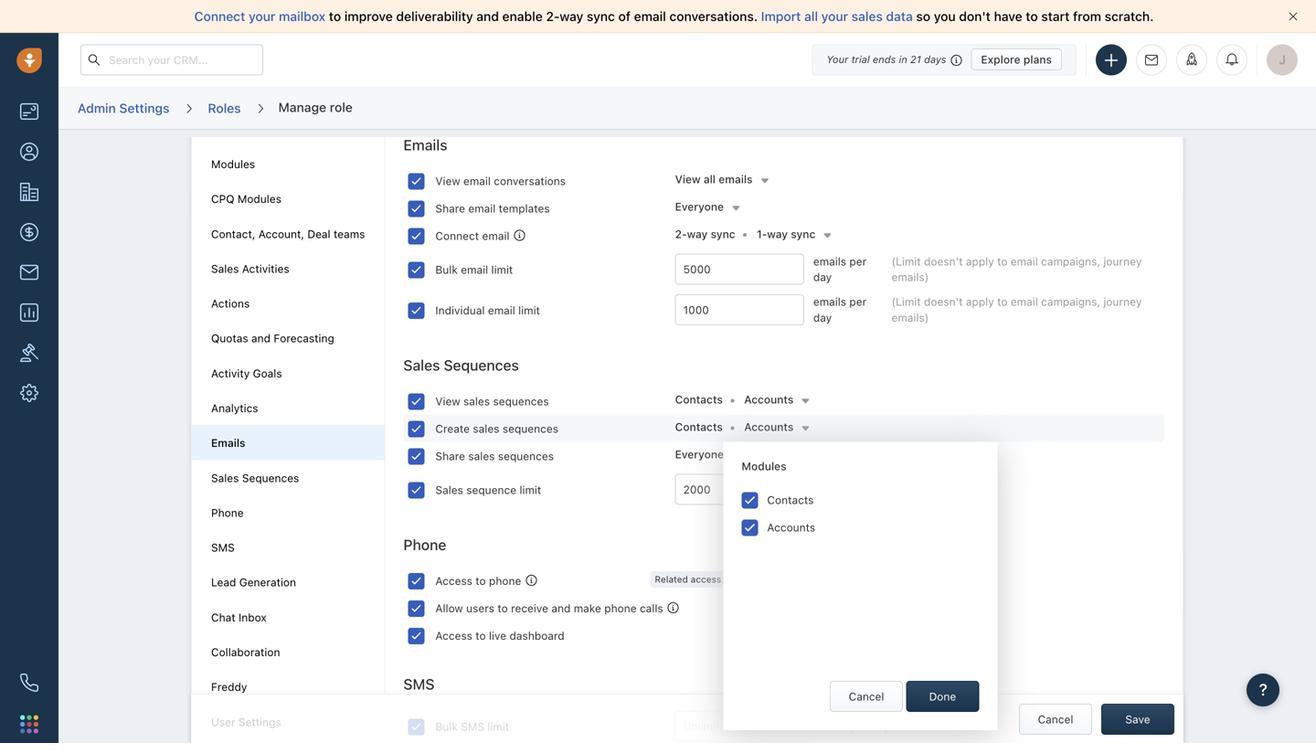 Task type: locate. For each thing, give the bounding box(es) containing it.
your left mailbox
[[249, 9, 275, 24]]

1 vertical spatial emails)
[[892, 311, 929, 324]]

1 horizontal spatial settings
[[238, 715, 281, 728]]

your up your
[[821, 9, 848, 24]]

0 horizontal spatial sequences
[[242, 471, 299, 484]]

admin settings link
[[77, 94, 170, 123]]

0 vertical spatial apply
[[966, 255, 994, 268]]

access
[[435, 575, 472, 587], [435, 629, 472, 642]]

0 vertical spatial access
[[435, 575, 472, 587]]

0 vertical spatial emails
[[719, 173, 753, 186]]

view for emails
[[435, 174, 460, 187]]

0 vertical spatial bulk
[[435, 263, 458, 276]]

roles link
[[207, 94, 242, 123]]

2 emails) from the top
[[892, 311, 929, 324]]

save button
[[1101, 704, 1174, 735]]

2- right enable
[[546, 9, 560, 24]]

roles
[[208, 100, 241, 115]]

1 vertical spatial emails
[[211, 437, 245, 449]]

phone up access to phone
[[403, 536, 446, 553]]

1 vertical spatial everyone
[[675, 448, 724, 461]]

doesn't for bulk email limit
[[924, 255, 963, 268]]

cancel for done
[[849, 690, 884, 703]]

0 vertical spatial campaigns,
[[1041, 255, 1100, 268]]

0 vertical spatial journey
[[1103, 255, 1142, 268]]

cancel button for done
[[830, 681, 903, 712]]

1 vertical spatial doesn't
[[924, 295, 963, 308]]

sales up create sales sequences
[[463, 395, 490, 408]]

2 apply from the top
[[966, 295, 994, 308]]

cancel button up sms per day
[[830, 681, 903, 712]]

0 horizontal spatial cancel button
[[830, 681, 903, 712]]

0 vertical spatial emails
[[403, 136, 447, 153]]

cancel
[[849, 690, 884, 703], [1038, 713, 1073, 726]]

share down create
[[435, 450, 465, 462]]

view up create
[[435, 395, 460, 408]]

0 vertical spatial emails)
[[892, 271, 929, 283]]

ends
[[873, 53, 896, 65]]

connect up the bulk email limit
[[435, 229, 479, 242]]

contacts for create sales sequences
[[675, 421, 723, 433]]

1 (limit doesn't apply to email campaigns, journey emails) from the top
[[892, 255, 1142, 283]]

1 vertical spatial and
[[251, 332, 271, 345]]

sequences down create sales sequences
[[498, 450, 554, 462]]

1 vertical spatial day
[[813, 311, 832, 324]]

2 vertical spatial sequences
[[498, 450, 554, 462]]

sales up phone link
[[211, 471, 239, 484]]

0 vertical spatial settings
[[119, 100, 169, 115]]

admin
[[78, 100, 116, 115]]

1 vertical spatial 2-
[[675, 228, 687, 240]]

don't
[[959, 9, 991, 24]]

2 share from the top
[[435, 450, 465, 462]]

view sales sequences
[[435, 395, 549, 408]]

everyone
[[675, 200, 724, 213], [675, 448, 724, 461]]

sequences for create sales sequences
[[503, 422, 558, 435]]

sales for create sales sequences
[[473, 422, 499, 435]]

for users who've connected their email, unchecking this option will disconnect their mailbox from the crm image
[[514, 230, 525, 241]]

emails up view email conversations
[[403, 136, 447, 153]]

1 vertical spatial journey
[[1103, 295, 1142, 308]]

way right enable
[[560, 9, 583, 24]]

1 horizontal spatial all
[[804, 9, 818, 24]]

improve
[[344, 9, 393, 24]]

1 doesn't from the top
[[924, 255, 963, 268]]

emails down analytics
[[211, 437, 245, 449]]

sync left of
[[587, 9, 615, 24]]

limit for individual email limit
[[518, 304, 540, 316]]

you
[[934, 9, 956, 24]]

connect your mailbox to improve deliverability and enable 2-way sync of email conversations. import all your sales data so you don't have to start from scratch.
[[194, 9, 1154, 24]]

1 vertical spatial emails per day
[[813, 295, 867, 324]]

0 vertical spatial share
[[435, 202, 465, 215]]

and
[[476, 9, 499, 24], [251, 332, 271, 345], [551, 602, 571, 615]]

all up the 2-way sync
[[704, 173, 716, 186]]

sequences up create sales sequences
[[493, 395, 549, 408]]

per for individual email limit
[[849, 295, 867, 308]]

1 (limit from the top
[[892, 255, 921, 268]]

1 vertical spatial all
[[704, 173, 716, 186]]

limit right individual
[[518, 304, 540, 316]]

0 vertical spatial sequences
[[493, 395, 549, 408]]

explore plans link
[[971, 48, 1062, 70]]

1 vertical spatial share
[[435, 450, 465, 462]]

2 (limit from the top
[[892, 295, 921, 308]]

doesn't for individual email limit
[[924, 295, 963, 308]]

1 campaigns, from the top
[[1041, 255, 1100, 268]]

1 horizontal spatial sales sequences
[[403, 356, 519, 374]]

1 horizontal spatial connect
[[435, 229, 479, 242]]

view up the 2-way sync
[[675, 173, 701, 186]]

0 vertical spatial enter value number field
[[675, 254, 804, 285]]

2 vertical spatial enter value number field
[[675, 474, 815, 505]]

calls
[[640, 602, 663, 615]]

sequences down emails link
[[242, 471, 299, 484]]

view for sales sequences
[[435, 395, 460, 408]]

sales sequences up view sales sequences at the bottom left of page
[[403, 356, 519, 374]]

emails
[[719, 173, 753, 186], [813, 255, 846, 268], [813, 295, 846, 308]]

day
[[813, 271, 832, 283], [813, 311, 832, 324], [871, 720, 889, 733]]

settings
[[119, 100, 169, 115], [238, 715, 281, 728]]

all right import
[[804, 9, 818, 24]]

access up allow
[[435, 575, 472, 587]]

sales
[[852, 9, 883, 24], [463, 395, 490, 408], [473, 422, 499, 435], [468, 450, 495, 462]]

0 horizontal spatial connect
[[194, 9, 245, 24]]

emails per day
[[813, 255, 867, 283], [813, 295, 867, 324]]

conversations.
[[669, 9, 758, 24]]

2 horizontal spatial sync
[[791, 228, 815, 240]]

1 horizontal spatial your
[[821, 9, 848, 24]]

phone left includes the ability to view and delete call recordings icon
[[489, 575, 521, 587]]

1 emails per day from the top
[[813, 255, 867, 283]]

sales for share sales sequences
[[468, 450, 495, 462]]

per
[[849, 255, 867, 268], [849, 295, 867, 308], [851, 720, 868, 733]]

connect up search your crm... text box
[[194, 9, 245, 24]]

your
[[249, 9, 275, 24], [821, 9, 848, 24]]

1 apply from the top
[[966, 255, 994, 268]]

1 vertical spatial access
[[435, 629, 472, 642]]

contacts
[[675, 393, 723, 406], [675, 421, 723, 433], [767, 494, 814, 507]]

2 horizontal spatial way
[[767, 228, 788, 240]]

2 vertical spatial emails
[[813, 295, 846, 308]]

1 journey from the top
[[1103, 255, 1142, 268]]

connect
[[194, 9, 245, 24], [435, 229, 479, 242]]

way down view all emails
[[687, 228, 708, 240]]

emails)
[[892, 271, 929, 283], [892, 311, 929, 324]]

receive
[[511, 602, 548, 615]]

journey
[[1103, 255, 1142, 268], [1103, 295, 1142, 308]]

1 horizontal spatial sequences
[[444, 356, 519, 374]]

analytics link
[[211, 402, 258, 414]]

way right the 2-way sync
[[767, 228, 788, 240]]

create sales sequences
[[435, 422, 558, 435]]

0 horizontal spatial cancel
[[849, 690, 884, 703]]

close image
[[1289, 12, 1298, 21]]

sequences
[[444, 356, 519, 374], [242, 471, 299, 484]]

0 horizontal spatial your
[[249, 9, 275, 24]]

and left enable
[[476, 9, 499, 24]]

connect for connect your mailbox to improve deliverability and enable 2-way sync of email conversations. import all your sales data so you don't have to start from scratch.
[[194, 9, 245, 24]]

doesn't
[[924, 255, 963, 268], [924, 295, 963, 308]]

modules
[[211, 158, 255, 170], [237, 193, 281, 205], [742, 460, 786, 473]]

1 vertical spatial cancel
[[1038, 713, 1073, 726]]

2 bulk from the top
[[435, 720, 458, 733]]

import
[[761, 9, 801, 24]]

emails
[[403, 136, 447, 153], [211, 437, 245, 449]]

1 vertical spatial (limit
[[892, 295, 921, 308]]

1 vertical spatial (limit doesn't apply to email campaigns, journey emails)
[[892, 295, 1142, 324]]

sales down create sales sequences
[[468, 450, 495, 462]]

sms
[[211, 541, 235, 554], [403, 675, 435, 693], [824, 720, 848, 733], [461, 720, 484, 733]]

phone up sms link
[[211, 506, 244, 519]]

(limit doesn't apply to email campaigns, journey emails) for bulk email limit
[[892, 255, 1142, 283]]

apply for individual email limit
[[966, 295, 994, 308]]

0 vertical spatial phone
[[211, 506, 244, 519]]

accounts for create sales sequences
[[744, 421, 794, 433]]

limit down live on the left bottom of page
[[487, 720, 509, 733]]

sales sequences down emails link
[[211, 471, 299, 484]]

(limit
[[892, 255, 921, 268], [892, 295, 921, 308]]

1 share from the top
[[435, 202, 465, 215]]

1 vertical spatial sequences
[[503, 422, 558, 435]]

sales down view sales sequences at the bottom left of page
[[473, 422, 499, 435]]

0 vertical spatial 2-
[[546, 9, 560, 24]]

1 vertical spatial connect
[[435, 229, 479, 242]]

analytics
[[211, 402, 258, 414]]

cancel button
[[830, 681, 903, 712], [1019, 704, 1092, 735]]

bulk sms limit
[[435, 720, 509, 733]]

sales up the actions link
[[211, 262, 239, 275]]

trial
[[851, 53, 870, 65]]

apply
[[966, 255, 994, 268], [966, 295, 994, 308]]

settings for user settings
[[238, 715, 281, 728]]

sales left data
[[852, 9, 883, 24]]

settings for admin settings
[[119, 100, 169, 115]]

limit for bulk sms limit
[[487, 720, 509, 733]]

freddy
[[211, 681, 247, 693]]

your trial ends in 21 days
[[826, 53, 946, 65]]

1 vertical spatial apply
[[966, 295, 994, 308]]

2 campaigns, from the top
[[1041, 295, 1100, 308]]

allow users to receive and make phone calls
[[435, 602, 663, 615]]

1 vertical spatial enter value number field
[[675, 294, 804, 325]]

1 vertical spatial bulk
[[435, 720, 458, 733]]

explore plans
[[981, 53, 1052, 66]]

apply for bulk email limit
[[966, 255, 994, 268]]

1 horizontal spatial way
[[687, 228, 708, 240]]

2 journey from the top
[[1103, 295, 1142, 308]]

1 horizontal spatial 2-
[[675, 228, 687, 240]]

1 vertical spatial campaigns,
[[1041, 295, 1100, 308]]

cancel up sms per day
[[849, 690, 884, 703]]

phone left calls
[[604, 602, 637, 615]]

2 vertical spatial day
[[871, 720, 889, 733]]

1 vertical spatial emails
[[813, 255, 846, 268]]

cancel button left save
[[1019, 704, 1092, 735]]

2 vertical spatial modules
[[742, 460, 786, 473]]

1 horizontal spatial phone
[[604, 602, 637, 615]]

3 enter value number field from the top
[[675, 474, 815, 505]]

1 horizontal spatial cancel button
[[1019, 704, 1092, 735]]

(limit for individual email limit
[[892, 295, 921, 308]]

0 horizontal spatial emails
[[211, 437, 245, 449]]

way
[[560, 9, 583, 24], [687, 228, 708, 240], [767, 228, 788, 240]]

0 horizontal spatial sales sequences
[[211, 471, 299, 484]]

enter value number field for individual email limit
[[675, 294, 804, 325]]

2 vertical spatial and
[[551, 602, 571, 615]]

activity
[[211, 367, 250, 380]]

1 emails) from the top
[[892, 271, 929, 283]]

allow
[[435, 602, 463, 615]]

contact, account, deal teams
[[211, 227, 365, 240]]

2 vertical spatial per
[[851, 720, 868, 733]]

0 horizontal spatial phone
[[489, 575, 521, 587]]

Enter value number field
[[675, 254, 804, 285], [675, 294, 804, 325], [675, 474, 815, 505]]

sales activities link
[[211, 262, 289, 275]]

1 horizontal spatial cancel
[[1038, 713, 1073, 726]]

campaigns, for bulk email limit
[[1041, 255, 1100, 268]]

campaigns, for individual email limit
[[1041, 295, 1100, 308]]

0 vertical spatial doesn't
[[924, 255, 963, 268]]

1 vertical spatial contacts
[[675, 421, 723, 433]]

2 access from the top
[[435, 629, 472, 642]]

and left make
[[551, 602, 571, 615]]

2 emails per day from the top
[[813, 295, 867, 324]]

cancel left save
[[1038, 713, 1073, 726]]

0 horizontal spatial settings
[[119, 100, 169, 115]]

cancel for save
[[1038, 713, 1073, 726]]

Unlimited number field
[[675, 711, 815, 742]]

account,
[[258, 227, 304, 240]]

1 vertical spatial sales sequences
[[211, 471, 299, 484]]

view up share email templates
[[435, 174, 460, 187]]

2 doesn't from the top
[[924, 295, 963, 308]]

2 (limit doesn't apply to email campaigns, journey emails) from the top
[[892, 295, 1142, 324]]

0 horizontal spatial way
[[560, 9, 583, 24]]

bulk for bulk sms limit
[[435, 720, 458, 733]]

contact,
[[211, 227, 255, 240]]

user settings link
[[211, 715, 281, 728]]

0 vertical spatial contacts
[[675, 393, 723, 406]]

0 vertical spatial emails per day
[[813, 255, 867, 283]]

0 vertical spatial connect
[[194, 9, 245, 24]]

user settings
[[211, 715, 281, 728]]

import all your sales data link
[[761, 9, 916, 24]]

2 your from the left
[[821, 9, 848, 24]]

sequences up share sales sequences
[[503, 422, 558, 435]]

1 horizontal spatial emails
[[403, 136, 447, 153]]

phone element
[[11, 664, 48, 701]]

chat
[[211, 611, 235, 624]]

view
[[675, 173, 701, 186], [435, 174, 460, 187], [435, 395, 460, 408]]

0 vertical spatial (limit
[[892, 255, 921, 268]]

settings right admin
[[119, 100, 169, 115]]

1 access from the top
[[435, 575, 472, 587]]

access for access to phone
[[435, 575, 472, 587]]

limit
[[491, 263, 513, 276], [518, 304, 540, 316], [520, 483, 541, 496], [487, 720, 509, 733]]

1 vertical spatial phone
[[403, 536, 446, 553]]

1 bulk from the top
[[435, 263, 458, 276]]

way for 2-way sync
[[687, 228, 708, 240]]

and right "quotas"
[[251, 332, 271, 345]]

templates
[[499, 202, 550, 215]]

2- down view all emails
[[675, 228, 687, 240]]

0 vertical spatial day
[[813, 271, 832, 283]]

0 vertical spatial everyone
[[675, 200, 724, 213]]

1 vertical spatial sequences
[[242, 471, 299, 484]]

settings right user
[[238, 715, 281, 728]]

deliverability
[[396, 9, 473, 24]]

share up connect email
[[435, 202, 465, 215]]

2 enter value number field from the top
[[675, 294, 804, 325]]

0 vertical spatial and
[[476, 9, 499, 24]]

sync right 1-
[[791, 228, 815, 240]]

includes the ability to view and delete call recordings image
[[526, 575, 537, 586]]

journey for bulk email limit
[[1103, 255, 1142, 268]]

0 vertical spatial per
[[849, 255, 867, 268]]

sales activities
[[211, 262, 289, 275]]

limit right sequence
[[520, 483, 541, 496]]

1 vertical spatial per
[[849, 295, 867, 308]]

0 vertical spatial accounts
[[744, 393, 794, 406]]

connect email
[[435, 229, 509, 242]]

access to live dashboard
[[435, 629, 565, 642]]

sync left 1-
[[711, 228, 735, 240]]

1 vertical spatial settings
[[238, 715, 281, 728]]

0 vertical spatial (limit doesn't apply to email campaigns, journey emails)
[[892, 255, 1142, 283]]

1 enter value number field from the top
[[675, 254, 804, 285]]

accounts for view sales sequences
[[744, 393, 794, 406]]

share sales sequences
[[435, 450, 554, 462]]

data
[[886, 9, 913, 24]]

phone
[[211, 506, 244, 519], [403, 536, 446, 553]]

limit up individual email limit
[[491, 263, 513, 276]]

sequences up view sales sequences at the bottom left of page
[[444, 356, 519, 374]]

access down allow
[[435, 629, 472, 642]]

1 horizontal spatial sync
[[711, 228, 735, 240]]

done
[[929, 690, 956, 703]]



Task type: vqa. For each thing, say whether or not it's contained in the screenshot.
"activity" within the need help configuring your settings? try these resources: what are activity goals?
no



Task type: describe. For each thing, give the bounding box(es) containing it.
teams
[[334, 227, 365, 240]]

enable
[[502, 9, 543, 24]]

limit for sales sequence limit
[[520, 483, 541, 496]]

admin settings
[[78, 100, 169, 115]]

1 horizontal spatial and
[[476, 9, 499, 24]]

contacts for view sales sequences
[[675, 393, 723, 406]]

1-
[[757, 228, 767, 240]]

start
[[1041, 9, 1070, 24]]

access to phone
[[435, 575, 521, 587]]

cancel button for save
[[1019, 704, 1092, 735]]

sales left sequence
[[435, 483, 463, 496]]

way for 1-way sync
[[767, 228, 788, 240]]

create
[[435, 422, 470, 435]]

0 vertical spatial modules
[[211, 158, 255, 170]]

cpq
[[211, 193, 234, 205]]

bulk for bulk email limit
[[435, 263, 458, 276]]

activity goals
[[211, 367, 282, 380]]

cpq modules link
[[211, 193, 281, 205]]

freddy link
[[211, 681, 247, 693]]

days
[[924, 53, 946, 65]]

to use the built-in phone dialer or phone apps built from our marketplace, enable this permission image
[[668, 602, 679, 613]]

sync for 2-way sync
[[711, 228, 735, 240]]

manage role
[[278, 99, 353, 115]]

properties image
[[20, 344, 38, 362]]

0 vertical spatial all
[[804, 9, 818, 24]]

journey for individual email limit
[[1103, 295, 1142, 308]]

1-way sync
[[757, 228, 815, 240]]

enter value number field for bulk email limit
[[675, 254, 804, 285]]

1 vertical spatial modules
[[237, 193, 281, 205]]

dashboard
[[510, 629, 565, 642]]

view all emails
[[675, 173, 753, 186]]

emails) for individual email limit
[[892, 311, 929, 324]]

sales sequence limit
[[435, 483, 541, 496]]

conversations
[[494, 174, 566, 187]]

sales down individual
[[403, 356, 440, 374]]

actions link
[[211, 297, 250, 310]]

individual
[[435, 304, 485, 316]]

chat inbox
[[211, 611, 267, 624]]

users
[[466, 602, 494, 615]]

manage
[[278, 99, 326, 115]]

2 everyone from the top
[[675, 448, 724, 461]]

1 horizontal spatial phone
[[403, 536, 446, 553]]

0 vertical spatial sales sequences
[[403, 356, 519, 374]]

chat inbox link
[[211, 611, 267, 624]]

emails) for bulk email limit
[[892, 271, 929, 283]]

quotas and forecasting
[[211, 332, 334, 345]]

day for individual email limit
[[813, 311, 832, 324]]

inbox
[[239, 611, 267, 624]]

2 horizontal spatial and
[[551, 602, 571, 615]]

0 horizontal spatial sync
[[587, 9, 615, 24]]

collaboration link
[[211, 646, 280, 658]]

live
[[489, 629, 506, 642]]

0 vertical spatial phone
[[489, 575, 521, 587]]

limit for bulk email limit
[[491, 263, 513, 276]]

per for bulk email limit
[[849, 255, 867, 268]]

modules link
[[211, 158, 255, 170]]

forecasting
[[274, 332, 334, 345]]

2 vertical spatial contacts
[[767, 494, 814, 507]]

generation
[[239, 576, 296, 589]]

lead generation link
[[211, 576, 296, 589]]

activity goals link
[[211, 367, 282, 380]]

make
[[574, 602, 601, 615]]

emails link
[[211, 437, 245, 449]]

deal
[[307, 227, 330, 240]]

phone link
[[211, 506, 244, 519]]

view email conversations
[[435, 174, 566, 187]]

cpq modules
[[211, 193, 281, 205]]

activities
[[242, 262, 289, 275]]

quotas and forecasting link
[[211, 332, 334, 345]]

scratch.
[[1105, 9, 1154, 24]]

role
[[330, 99, 353, 115]]

share for share email templates
[[435, 202, 465, 215]]

0 horizontal spatial phone
[[211, 506, 244, 519]]

access for access to live dashboard
[[435, 629, 472, 642]]

day for bulk email limit
[[813, 271, 832, 283]]

2-way sync
[[675, 228, 735, 240]]

Search your CRM... text field
[[80, 44, 263, 75]]

emails for individual email limit
[[813, 295, 846, 308]]

explore
[[981, 53, 1021, 66]]

access
[[691, 574, 721, 585]]

of
[[618, 9, 631, 24]]

21
[[910, 53, 921, 65]]

bulk email limit
[[435, 263, 513, 276]]

share email templates
[[435, 202, 550, 215]]

sequence
[[466, 483, 516, 496]]

1 your from the left
[[249, 9, 275, 24]]

goals
[[253, 367, 282, 380]]

freshworks switcher image
[[20, 715, 38, 733]]

per for bulk sms limit
[[851, 720, 868, 733]]

emails per day for individual email limit
[[813, 295, 867, 324]]

your
[[826, 53, 848, 65]]

sales for view sales sequences
[[463, 395, 490, 408]]

quotas
[[211, 332, 248, 345]]

related
[[655, 574, 688, 585]]

1 everyone from the top
[[675, 200, 724, 213]]

sales sequences link
[[211, 471, 299, 484]]

share for share sales sequences
[[435, 450, 465, 462]]

what's new image
[[1185, 53, 1198, 65]]

mailbox
[[279, 9, 325, 24]]

actions
[[211, 297, 250, 310]]

user
[[211, 715, 235, 728]]

emails for bulk email limit
[[813, 255, 846, 268]]

connect for connect email
[[435, 229, 479, 242]]

sms per day
[[824, 720, 889, 733]]

day for bulk sms limit
[[871, 720, 889, 733]]

sequences for view sales sequences
[[493, 395, 549, 408]]

contact, account, deal teams link
[[211, 227, 365, 240]]

0 vertical spatial sequences
[[444, 356, 519, 374]]

0 horizontal spatial and
[[251, 332, 271, 345]]

plans
[[1024, 53, 1052, 66]]

done button
[[906, 681, 979, 712]]

(limit for bulk email limit
[[892, 255, 921, 268]]

collaboration
[[211, 646, 280, 658]]

connect your mailbox link
[[194, 9, 329, 24]]

send email image
[[1145, 54, 1158, 66]]

related access
[[655, 574, 721, 585]]

sequences for share sales sequences
[[498, 450, 554, 462]]

1 vertical spatial phone
[[604, 602, 637, 615]]

save
[[1125, 713, 1150, 726]]

emails per day for bulk email limit
[[813, 255, 867, 283]]

sms link
[[211, 541, 235, 554]]

sync for 1-way sync
[[791, 228, 815, 240]]

lead generation
[[211, 576, 296, 589]]

phone image
[[20, 674, 38, 692]]

so
[[916, 9, 930, 24]]

0 horizontal spatial 2-
[[546, 9, 560, 24]]

(limit doesn't apply to email campaigns, journey emails) for individual email limit
[[892, 295, 1142, 324]]

2 vertical spatial accounts
[[767, 521, 815, 534]]

0 horizontal spatial all
[[704, 173, 716, 186]]



